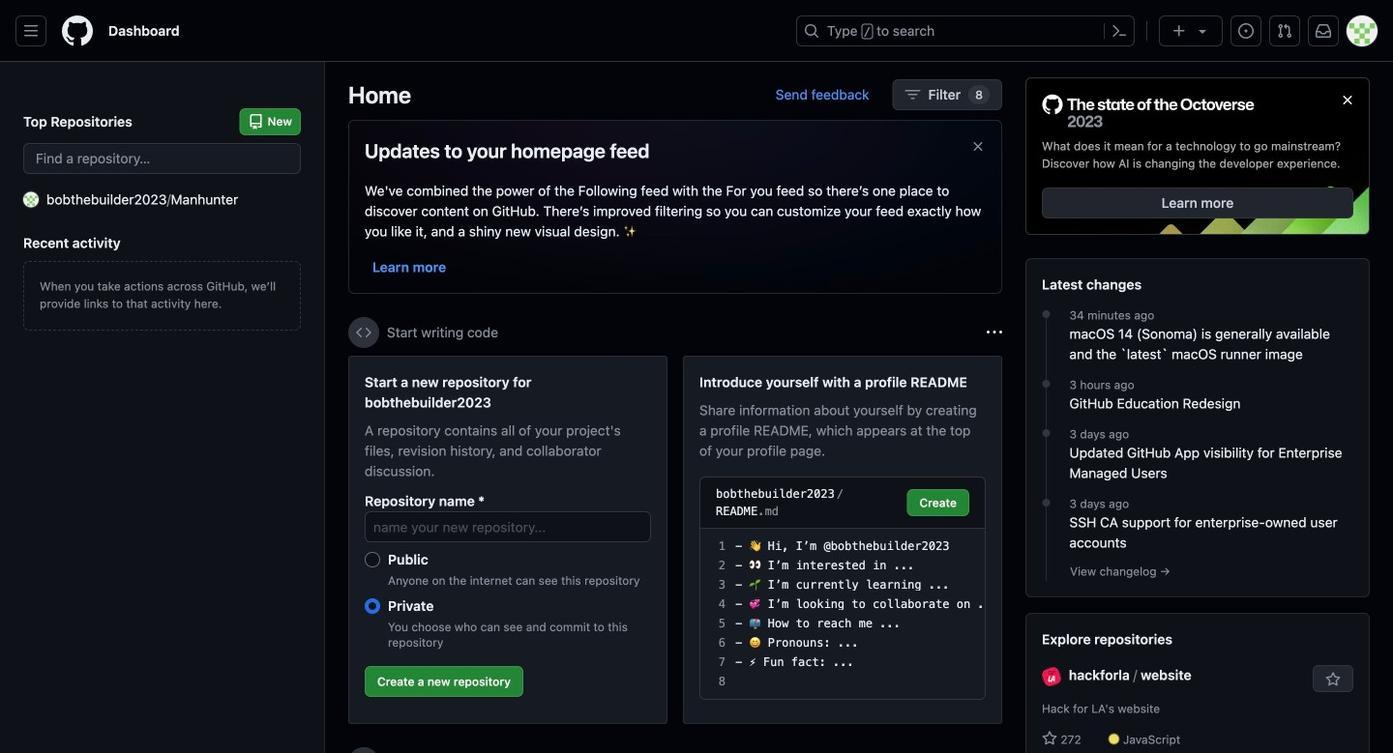 Task type: locate. For each thing, give the bounding box(es) containing it.
manhunter image
[[23, 192, 39, 208]]

notifications image
[[1316, 23, 1331, 39]]

1 dot fill image from the top
[[1039, 307, 1054, 322]]

filter image
[[905, 87, 921, 103]]

x image
[[970, 139, 986, 154]]

explore element
[[1026, 77, 1370, 754]]

homepage image
[[62, 15, 93, 46]]

git pull request image
[[1277, 23, 1293, 39]]

None submit
[[907, 490, 970, 517]]

3 dot fill image from the top
[[1039, 426, 1054, 441]]

dot fill image
[[1039, 307, 1054, 322], [1039, 377, 1054, 392], [1039, 426, 1054, 441], [1039, 496, 1054, 511]]

start a new repository element
[[348, 356, 668, 725]]

command palette image
[[1112, 23, 1127, 39]]

star this repository image
[[1326, 673, 1341, 688]]

None radio
[[365, 552, 380, 568], [365, 599, 380, 614], [365, 552, 380, 568], [365, 599, 380, 614]]

Find a repository… text field
[[23, 143, 301, 174]]

introduce yourself with a profile readme element
[[683, 356, 1002, 725]]

2 dot fill image from the top
[[1039, 377, 1054, 392]]



Task type: describe. For each thing, give the bounding box(es) containing it.
Top Repositories search field
[[23, 143, 301, 174]]

explore repositories navigation
[[1026, 614, 1370, 754]]

plus image
[[1172, 23, 1187, 39]]

github logo image
[[1042, 94, 1255, 130]]

name your new repository... text field
[[365, 512, 651, 543]]

star image
[[1042, 732, 1058, 747]]

issue opened image
[[1238, 23, 1254, 39]]

close image
[[1340, 92, 1356, 108]]

why am i seeing this? image
[[987, 325, 1002, 341]]

triangle down image
[[1195, 23, 1210, 39]]

4 dot fill image from the top
[[1039, 496, 1054, 511]]

code image
[[356, 325, 372, 341]]

none submit inside introduce yourself with a profile readme element
[[907, 490, 970, 517]]

@hackforla profile image
[[1042, 668, 1061, 687]]



Task type: vqa. For each thing, say whether or not it's contained in the screenshot.
Add this repository to a list icon
no



